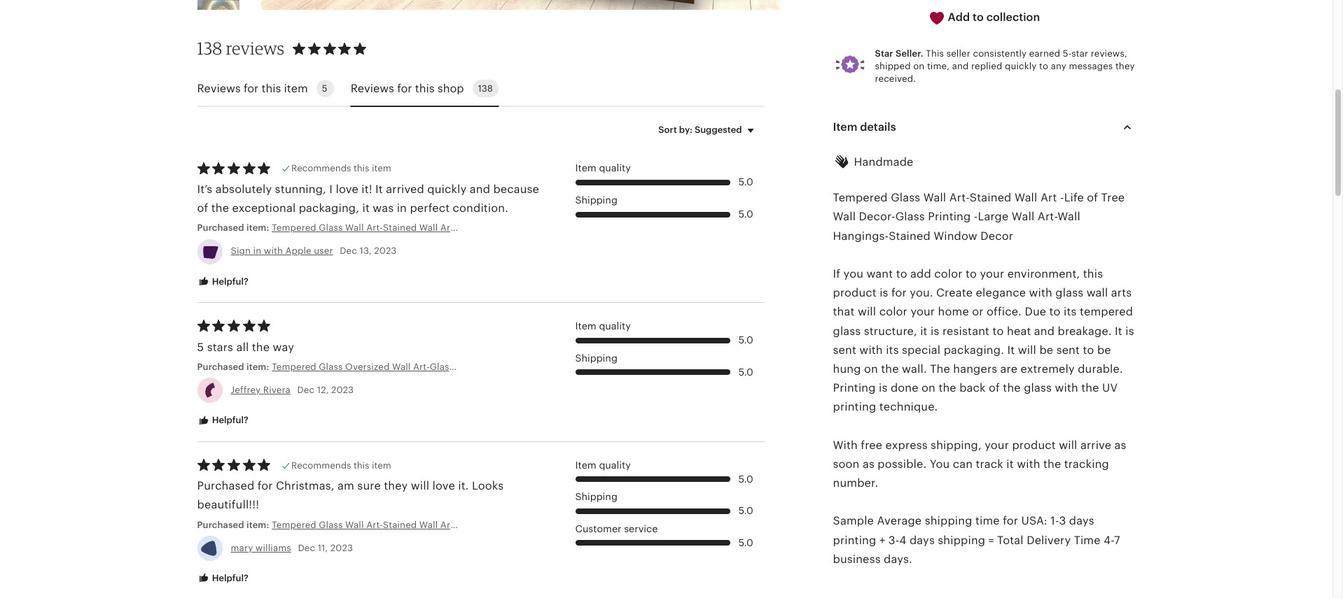 Task type: describe. For each thing, give the bounding box(es) containing it.
0 vertical spatial stained
[[970, 192, 1012, 204]]

2023 for sure
[[331, 543, 353, 554]]

1 sent from the left
[[833, 344, 857, 356]]

purchased inside purchased for christmas, am sure they will love it. looks beautifull!!!
[[197, 481, 255, 493]]

recommends this item for am
[[291, 461, 391, 471]]

and inside if you want to add color to your environment, this product is for you. create elegance with glass wall arts that will color your home or office. due to its tempered glass structure, it is resistant to heat and breakage. it is sent with its special packaging. it will be sent to be hung on the wall. the hangers are extremely durable. printing is done on the back of the glass with the uv printing technique.
[[1035, 325, 1055, 337]]

recommends this item for i
[[291, 163, 391, 174]]

arrive
[[1081, 440, 1112, 452]]

purchased for christmas, am sure they will love it. looks beautifull!!!
[[197, 481, 504, 512]]

tab list containing reviews for this item
[[197, 72, 765, 107]]

window
[[934, 230, 978, 242]]

+
[[880, 535, 886, 547]]

2 item quality from the top
[[575, 321, 631, 332]]

item details button
[[821, 111, 1148, 144]]

number.
[[833, 478, 879, 490]]

4 5.0 from the top
[[739, 367, 753, 378]]

you
[[930, 459, 950, 471]]

way
[[273, 342, 294, 354]]

breakage.
[[1058, 325, 1112, 337]]

that
[[833, 306, 855, 318]]

shipping,
[[931, 440, 982, 452]]

shipped
[[875, 61, 911, 71]]

wall down tempered
[[833, 211, 856, 223]]

sign
[[231, 246, 251, 257]]

track
[[976, 459, 1004, 471]]

of inside if you want to add color to your environment, this product is for you. create elegance with glass wall arts that will color your home or office. due to its tempered glass structure, it is resistant to heat and breakage. it is sent with its special packaging. it will be sent to be hung on the wall. the hangers are extremely durable. printing is done on the back of the glass with the uv printing technique.
[[989, 383, 1000, 394]]

earned
[[1030, 48, 1061, 59]]

2 be from the left
[[1098, 344, 1112, 356]]

product inside with free express shipping, your product will arrive as soon as possible. you can track it with the tracking number.
[[1013, 440, 1056, 452]]

item: for all
[[247, 362, 269, 373]]

this up "it!"
[[354, 163, 370, 174]]

jeffrey rivera link
[[231, 385, 291, 396]]

condition.
[[453, 203, 509, 214]]

6 5.0 from the top
[[739, 506, 753, 517]]

helpful? for purchased for christmas, am sure they will love it. looks beautifull!!!
[[210, 574, 249, 584]]

1 vertical spatial its
[[886, 344, 899, 356]]

user
[[314, 246, 333, 257]]

any
[[1051, 61, 1067, 71]]

sort by: suggested button
[[648, 116, 770, 145]]

this left the shop on the left of page
[[415, 82, 435, 94]]

for for reviews for this item
[[244, 82, 259, 94]]

with down the structure,
[[860, 344, 883, 356]]

printing inside if you want to add color to your environment, this product is for you. create elegance with glass wall arts that will color your home or office. due to its tempered glass structure, it is resistant to heat and breakage. it is sent with its special packaging. it will be sent to be hung on the wall. the hangers are extremely durable. printing is done on the back of the glass with the uv printing technique.
[[833, 383, 876, 394]]

seller
[[947, 48, 971, 59]]

they inside this seller consistently earned 5-star reviews, shipped on time, and replied quickly to any messages they received.
[[1116, 61, 1135, 71]]

star
[[875, 48, 894, 59]]

the down are at the right of page
[[1003, 383, 1021, 394]]

=
[[989, 535, 995, 547]]

your inside with free express shipping, your product will arrive as soon as possible. you can track it with the tracking number.
[[985, 440, 1009, 452]]

1 vertical spatial it
[[1115, 325, 1123, 337]]

absolutely
[[216, 184, 272, 195]]

to down office.
[[993, 325, 1004, 337]]

the up done at bottom right
[[881, 364, 899, 375]]

is down want
[[880, 287, 889, 299]]

0 vertical spatial its
[[1064, 306, 1077, 318]]

printing inside if you want to add color to your environment, this product is for you. create elegance with glass wall arts that will color your home or office. due to its tempered glass structure, it is resistant to heat and breakage. it is sent with its special packaging. it will be sent to be hung on the wall. the hangers are extremely durable. printing is done on the back of the glass with the uv printing technique.
[[833, 402, 877, 414]]

service
[[624, 524, 658, 535]]

1 vertical spatial shipping
[[938, 535, 986, 547]]

jeffrey
[[231, 385, 261, 396]]

the left uv
[[1082, 383, 1100, 394]]

with down environment,
[[1029, 287, 1053, 299]]

it!
[[362, 184, 372, 195]]

business
[[833, 554, 881, 566]]

this down reviews
[[262, 82, 281, 94]]

helpful? button for purchased for christmas, am sure they will love it. looks beautifull!!!
[[187, 567, 259, 592]]

0 vertical spatial color
[[935, 268, 963, 280]]

138 for 138
[[478, 84, 493, 94]]

will right that
[[858, 306, 877, 318]]

sort
[[659, 125, 677, 135]]

create
[[937, 287, 973, 299]]

is down tempered
[[1126, 325, 1135, 337]]

add
[[948, 11, 970, 23]]

2 vertical spatial on
[[922, 383, 936, 394]]

5 for 5 stars all the way
[[197, 342, 204, 354]]

special
[[902, 344, 941, 356]]

stunning,
[[275, 184, 326, 195]]

it's absolutely stunning, i love it! it arrived quickly and because of the exceptional packaging, it was in perfect condition.
[[197, 184, 539, 214]]

item inside tab list
[[284, 82, 308, 94]]

messages
[[1069, 61, 1113, 71]]

life
[[1065, 192, 1084, 204]]

helpful? for it's absolutely stunning, i love it! it arrived quickly and because of the exceptional packaging, it was in perfect condition.
[[210, 276, 249, 287]]

arts
[[1112, 287, 1132, 299]]

the inside it's absolutely stunning, i love it! it arrived quickly and because of the exceptional packaging, it was in perfect condition.
[[211, 203, 229, 214]]

star seller.
[[875, 48, 924, 59]]

am
[[338, 481, 354, 493]]

for for reviews for this shop
[[397, 82, 412, 94]]

2 5.0 from the top
[[739, 209, 753, 220]]

stars
[[207, 342, 233, 354]]

hangings-
[[833, 230, 889, 242]]

item for 5 stars all the way
[[575, 321, 597, 332]]

will down heat
[[1018, 344, 1037, 356]]

0 vertical spatial glass
[[891, 192, 921, 204]]

tree
[[1102, 192, 1125, 204]]

on inside this seller consistently earned 5-star reviews, shipped on time, and replied quickly to any messages they received.
[[914, 61, 925, 71]]

dec for sure
[[298, 543, 315, 554]]

beautifull!!!
[[197, 500, 259, 512]]

purchased for 5 stars all the way
[[197, 362, 244, 373]]

sort by: suggested
[[659, 125, 742, 135]]

hung
[[833, 364, 861, 375]]

purchased item: for for
[[197, 520, 272, 531]]

received.
[[875, 73, 916, 84]]

1 horizontal spatial -
[[1061, 192, 1065, 204]]

consistently
[[973, 48, 1027, 59]]

0 vertical spatial dec
[[340, 246, 357, 257]]

decor
[[981, 230, 1014, 242]]

0 vertical spatial 2023
[[374, 246, 397, 257]]

this inside if you want to add color to your environment, this product is for you. create elegance with glass wall arts that will color your home or office. due to its tempered glass structure, it is resistant to heat and breakage. it is sent with its special packaging. it will be sent to be hung on the wall. the hangers are extremely durable. printing is done on the back of the glass with the uv printing technique.
[[1084, 268, 1103, 280]]

1 vertical spatial stained
[[889, 230, 931, 242]]

it.
[[458, 481, 469, 493]]

2023 for way
[[331, 385, 354, 396]]

of inside it's absolutely stunning, i love it! it arrived quickly and because of the exceptional packaging, it was in perfect condition.
[[197, 203, 208, 214]]

1 vertical spatial glass
[[896, 211, 925, 223]]

helpful? button for 5 stars all the way
[[187, 408, 259, 434]]

time,
[[927, 61, 950, 71]]

printing inside sample average shipping time for usa: 1-3 days printing + 3-4 days shipping = total delivery time 4-7 business days.
[[833, 535, 877, 547]]

the
[[930, 364, 950, 375]]

wall down life
[[1058, 211, 1081, 223]]

4
[[900, 535, 907, 547]]

shipping for and
[[575, 195, 618, 206]]

to down breakage.
[[1083, 344, 1095, 356]]

1 be from the left
[[1040, 344, 1054, 356]]

it for shipping,
[[1007, 459, 1014, 471]]

0 horizontal spatial art-
[[950, 192, 970, 204]]

star
[[1072, 48, 1089, 59]]

2 quality from the top
[[599, 321, 631, 332]]

love inside purchased for christmas, am sure they will love it. looks beautifull!!!
[[433, 481, 455, 493]]

are
[[1001, 364, 1018, 375]]

3 5.0 from the top
[[739, 335, 753, 346]]

jeffrey rivera dec 12, 2023
[[231, 385, 354, 396]]

for inside if you want to add color to your environment, this product is for you. create elegance with glass wall arts that will color your home or office. due to its tempered glass structure, it is resistant to heat and breakage. it is sent with its special packaging. it will be sent to be hung on the wall. the hangers are extremely durable. printing is done on the back of the glass with the uv printing technique.
[[892, 287, 907, 299]]

if you want to add color to your environment, this product is for you. create elegance with glass wall arts that will color your home or office. due to its tempered glass structure, it is resistant to heat and breakage. it is sent with its special packaging. it will be sent to be hung on the wall. the hangers are extremely durable. printing is done on the back of the glass with the uv printing technique.
[[833, 268, 1135, 414]]

it's
[[197, 184, 212, 195]]

you.
[[910, 287, 934, 299]]

quickly inside it's absolutely stunning, i love it! it arrived quickly and because of the exceptional packaging, it was in perfect condition.
[[428, 184, 467, 195]]

7 5.0 from the top
[[739, 538, 753, 549]]

1 vertical spatial in
[[253, 246, 261, 257]]

arrived
[[386, 184, 424, 195]]

purchased item: for absolutely
[[197, 223, 272, 234]]

11,
[[318, 543, 328, 554]]

want
[[867, 268, 893, 280]]

sure
[[358, 481, 381, 493]]

wall up window
[[924, 192, 947, 204]]

item for sure
[[372, 461, 391, 471]]

perfect
[[410, 203, 450, 214]]

item details
[[833, 121, 896, 133]]

can
[[953, 459, 973, 471]]

elegance
[[976, 287, 1026, 299]]

details
[[860, 121, 896, 133]]

1 vertical spatial your
[[911, 306, 935, 318]]

time
[[1074, 535, 1101, 547]]

0 vertical spatial your
[[980, 268, 1005, 280]]

to left add
[[896, 268, 908, 280]]

i
[[329, 184, 333, 195]]

was
[[373, 203, 394, 214]]

will inside purchased for christmas, am sure they will love it. looks beautifull!!!
[[411, 481, 430, 493]]

wall.
[[902, 364, 927, 375]]

helpful? for 5 stars all the way
[[210, 415, 249, 426]]

with down extremely
[[1055, 383, 1079, 394]]

home
[[938, 306, 969, 318]]



Task type: vqa. For each thing, say whether or not it's contained in the screenshot.
the heel to the top
no



Task type: locate. For each thing, give the bounding box(es) containing it.
0 vertical spatial quickly
[[1005, 61, 1037, 71]]

2 vertical spatial helpful? button
[[187, 567, 259, 592]]

1 horizontal spatial it
[[921, 325, 928, 337]]

0 horizontal spatial its
[[886, 344, 899, 356]]

environment,
[[1008, 268, 1080, 280]]

1 vertical spatial product
[[1013, 440, 1056, 452]]

love
[[336, 184, 359, 195], [433, 481, 455, 493]]

the left the tracking
[[1044, 459, 1062, 471]]

dec for way
[[297, 385, 315, 396]]

1 horizontal spatial quickly
[[1005, 61, 1037, 71]]

tab list
[[197, 72, 765, 107]]

seller.
[[896, 48, 924, 59]]

they down reviews, on the top of the page
[[1116, 61, 1135, 71]]

this up sure
[[354, 461, 370, 471]]

as right arrive
[[1115, 440, 1127, 452]]

because
[[493, 184, 539, 195]]

for for purchased for christmas, am sure they will love it. looks beautifull!!!
[[258, 481, 273, 493]]

your up track
[[985, 440, 1009, 452]]

1 vertical spatial recommends this item
[[291, 461, 391, 471]]

item inside dropdown button
[[833, 121, 858, 133]]

3 item quality from the top
[[575, 460, 631, 471]]

2 horizontal spatial it
[[1007, 459, 1014, 471]]

they inside purchased for christmas, am sure they will love it. looks beautifull!!!
[[384, 481, 408, 493]]

0 horizontal spatial it
[[362, 203, 370, 214]]

rivera
[[263, 385, 291, 396]]

1 vertical spatial quickly
[[428, 184, 467, 195]]

packaging,
[[299, 203, 359, 214]]

technique.
[[880, 402, 938, 414]]

usa:
[[1022, 516, 1048, 528]]

mary williams link
[[231, 543, 291, 554]]

wall left art
[[1015, 192, 1038, 204]]

0 vertical spatial in
[[397, 203, 407, 214]]

purchased item: for stars
[[197, 362, 272, 373]]

2 helpful? from the top
[[210, 415, 249, 426]]

is up special
[[931, 325, 940, 337]]

collection
[[987, 11, 1040, 23]]

0 horizontal spatial as
[[863, 459, 875, 471]]

shipping for looks
[[575, 492, 618, 503]]

1 vertical spatial item
[[372, 163, 391, 174]]

1 horizontal spatial its
[[1064, 306, 1077, 318]]

1 item: from the top
[[247, 223, 269, 234]]

sample
[[833, 516, 874, 528]]

0 horizontal spatial color
[[880, 306, 908, 318]]

handmade
[[854, 156, 914, 168]]

2 reviews from the left
[[351, 82, 394, 94]]

its
[[1064, 306, 1077, 318], [886, 344, 899, 356]]

2023 right '13,'
[[374, 246, 397, 257]]

replied
[[972, 61, 1003, 71]]

you
[[844, 268, 864, 280]]

item: for christmas,
[[247, 520, 269, 531]]

3 purchased item: from the top
[[197, 520, 272, 531]]

it for i
[[362, 203, 370, 214]]

2023 right 12,
[[331, 385, 354, 396]]

1-
[[1051, 516, 1059, 528]]

office.
[[987, 306, 1022, 318]]

love left 'it.'
[[433, 481, 455, 493]]

1 horizontal spatial and
[[952, 61, 969, 71]]

0 vertical spatial love
[[336, 184, 359, 195]]

packaging.
[[944, 344, 1005, 356]]

1 helpful? button from the top
[[187, 269, 259, 295]]

138 for 138 reviews
[[197, 38, 222, 59]]

1 quality from the top
[[599, 163, 631, 174]]

1 horizontal spatial 138
[[478, 84, 493, 94]]

sample average shipping time for usa: 1-3 days printing + 3-4 days shipping = total delivery time 4-7 business days.
[[833, 516, 1121, 566]]

the inside with free express shipping, your product will arrive as soon as possible. you can track it with the tracking number.
[[1044, 459, 1062, 471]]

0 vertical spatial and
[[952, 61, 969, 71]]

1 horizontal spatial art-
[[1038, 211, 1058, 223]]

glass
[[1056, 287, 1084, 299], [833, 325, 861, 337], [1024, 383, 1052, 394]]

structure,
[[864, 325, 918, 337]]

is
[[880, 287, 889, 299], [931, 325, 940, 337], [1126, 325, 1135, 337], [879, 383, 888, 394]]

sign in with apple user dec 13, 2023
[[231, 246, 397, 257]]

0 vertical spatial product
[[833, 287, 877, 299]]

and up condition.
[[470, 184, 490, 195]]

item
[[833, 121, 858, 133], [575, 163, 597, 174], [575, 321, 597, 332], [575, 460, 597, 471]]

back
[[960, 383, 986, 394]]

helpful? button down sign
[[187, 269, 259, 295]]

- up window
[[974, 211, 978, 223]]

exceptional
[[232, 203, 296, 214]]

138
[[197, 38, 222, 59], [478, 84, 493, 94]]

average
[[877, 516, 922, 528]]

1 horizontal spatial as
[[1115, 440, 1127, 452]]

reviews for this shop
[[351, 82, 464, 94]]

large
[[978, 211, 1009, 223]]

possible.
[[878, 459, 927, 471]]

item: for stunning,
[[247, 223, 269, 234]]

with inside with free express shipping, your product will arrive as soon as possible. you can track it with the tracking number.
[[1017, 459, 1041, 471]]

0 horizontal spatial reviews
[[197, 82, 241, 94]]

5
[[322, 84, 328, 94], [197, 342, 204, 354]]

purchased up beautifull!!!
[[197, 481, 255, 493]]

2 recommends this item from the top
[[291, 461, 391, 471]]

0 horizontal spatial -
[[974, 211, 978, 223]]

your down you.
[[911, 306, 935, 318]]

1 vertical spatial and
[[470, 184, 490, 195]]

reviews
[[197, 82, 241, 94], [351, 82, 394, 94]]

1 horizontal spatial reviews
[[351, 82, 394, 94]]

it up are at the right of page
[[1008, 344, 1015, 356]]

on down seller.
[[914, 61, 925, 71]]

0 vertical spatial item
[[284, 82, 308, 94]]

color
[[935, 268, 963, 280], [880, 306, 908, 318]]

stained up large
[[970, 192, 1012, 204]]

helpful? down sign
[[210, 276, 249, 287]]

time
[[976, 516, 1000, 528]]

2 vertical spatial helpful?
[[210, 574, 249, 584]]

1 vertical spatial 5
[[197, 342, 204, 354]]

0 vertical spatial purchased item:
[[197, 223, 272, 234]]

2 sent from the left
[[1057, 344, 1080, 356]]

quickly up "perfect"
[[428, 184, 467, 195]]

and
[[952, 61, 969, 71], [470, 184, 490, 195], [1035, 325, 1055, 337]]

reviews for this item
[[197, 82, 308, 94]]

purchased for purchased for christmas, am sure they will love it. looks beautifull!!!
[[197, 520, 244, 531]]

color up create
[[935, 268, 963, 280]]

it inside it's absolutely stunning, i love it! it arrived quickly and because of the exceptional packaging, it was in perfect condition.
[[376, 184, 383, 195]]

2 purchased from the top
[[197, 362, 244, 373]]

with
[[833, 440, 858, 452]]

5.0
[[739, 177, 753, 188], [739, 209, 753, 220], [739, 335, 753, 346], [739, 367, 753, 378], [739, 474, 753, 485], [739, 506, 753, 517], [739, 538, 753, 549]]

3 helpful? button from the top
[[187, 567, 259, 592]]

7
[[1114, 535, 1121, 547]]

in inside it's absolutely stunning, i love it! it arrived quickly and because of the exceptional packaging, it was in perfect condition.
[[397, 203, 407, 214]]

1 recommends this item from the top
[[291, 163, 391, 174]]

soon
[[833, 459, 860, 471]]

0 vertical spatial days
[[1070, 516, 1095, 528]]

1 horizontal spatial it
[[1008, 344, 1015, 356]]

recommends for stunning,
[[291, 163, 351, 174]]

1 5.0 from the top
[[739, 177, 753, 188]]

if
[[833, 268, 841, 280]]

item:
[[247, 223, 269, 234], [247, 362, 269, 373], [247, 520, 269, 531]]

in right sign
[[253, 246, 261, 257]]

1 vertical spatial quality
[[599, 321, 631, 332]]

will up the tracking
[[1059, 440, 1078, 452]]

2 helpful? button from the top
[[187, 408, 259, 434]]

1 horizontal spatial 5
[[322, 84, 328, 94]]

13,
[[360, 246, 372, 257]]

they right sure
[[384, 481, 408, 493]]

1 horizontal spatial sent
[[1057, 344, 1080, 356]]

wall
[[1087, 287, 1108, 299]]

printing inside tempered glass wall art-stained wall art -life of tree wall decor-glass printing -large wall art-wall hangings-stained window decor
[[928, 211, 971, 223]]

days.
[[884, 554, 913, 566]]

love inside it's absolutely stunning, i love it! it arrived quickly and because of the exceptional packaging, it was in perfect condition.
[[336, 184, 359, 195]]

1 printing from the top
[[833, 402, 877, 414]]

1 vertical spatial art-
[[1038, 211, 1058, 223]]

0 horizontal spatial glass
[[833, 325, 861, 337]]

wall right large
[[1012, 211, 1035, 223]]

1 vertical spatial -
[[974, 211, 978, 223]]

apple
[[285, 246, 312, 257]]

138 left reviews
[[197, 38, 222, 59]]

and inside it's absolutely stunning, i love it! it arrived quickly and because of the exceptional packaging, it was in perfect condition.
[[470, 184, 490, 195]]

printing down hung
[[833, 383, 876, 394]]

1 recommends from the top
[[291, 163, 351, 174]]

it down tempered
[[1115, 325, 1123, 337]]

0 vertical spatial it
[[376, 184, 383, 195]]

1 vertical spatial days
[[910, 535, 935, 547]]

0 vertical spatial 138
[[197, 38, 222, 59]]

purchased for it's absolutely stunning, i love it! it arrived quickly and because of the exceptional packaging, it was in perfect condition.
[[197, 223, 244, 234]]

to inside button
[[973, 11, 984, 23]]

1 horizontal spatial love
[[433, 481, 455, 493]]

1 purchased item: from the top
[[197, 223, 272, 234]]

customer
[[575, 524, 622, 535]]

2 vertical spatial purchased item:
[[197, 520, 272, 531]]

0 vertical spatial printing
[[928, 211, 971, 223]]

of right life
[[1087, 192, 1099, 204]]

0 vertical spatial shipping
[[575, 195, 618, 206]]

item down reviews
[[284, 82, 308, 94]]

0 horizontal spatial they
[[384, 481, 408, 493]]

product left arrive
[[1013, 440, 1056, 452]]

0 vertical spatial -
[[1061, 192, 1065, 204]]

will left 'it.'
[[411, 481, 430, 493]]

0 horizontal spatial and
[[470, 184, 490, 195]]

item for love
[[372, 163, 391, 174]]

glass down extremely
[[1024, 383, 1052, 394]]

2 printing from the top
[[833, 535, 877, 547]]

0 vertical spatial printing
[[833, 402, 877, 414]]

helpful? button down "jeffrey"
[[187, 408, 259, 434]]

1 vertical spatial recommends
[[291, 461, 351, 471]]

its up breakage.
[[1064, 306, 1077, 318]]

heat
[[1007, 325, 1031, 337]]

1 horizontal spatial they
[[1116, 61, 1135, 71]]

0 vertical spatial shipping
[[925, 516, 973, 528]]

3 helpful? from the top
[[210, 574, 249, 584]]

2 purchased item: from the top
[[197, 362, 272, 373]]

recommends for christmas,
[[291, 461, 351, 471]]

recommends this item up i
[[291, 163, 391, 174]]

its down the structure,
[[886, 344, 899, 356]]

this
[[926, 48, 944, 59]]

as down free at the right bottom of page
[[863, 459, 875, 471]]

0 horizontal spatial be
[[1040, 344, 1054, 356]]

it right "it!"
[[376, 184, 383, 195]]

0 vertical spatial recommends this item
[[291, 163, 391, 174]]

and down seller
[[952, 61, 969, 71]]

to right due
[[1050, 306, 1061, 318]]

3 quality from the top
[[599, 460, 631, 471]]

2 horizontal spatial it
[[1115, 325, 1123, 337]]

1 purchased from the top
[[197, 223, 244, 234]]

2 vertical spatial glass
[[1024, 383, 1052, 394]]

glass up decor-
[[891, 192, 921, 204]]

reviews for reviews for this item
[[197, 82, 241, 94]]

dec left 12,
[[297, 385, 315, 396]]

for
[[244, 82, 259, 94], [397, 82, 412, 94], [892, 287, 907, 299], [258, 481, 273, 493], [1003, 516, 1019, 528]]

2 vertical spatial item quality
[[575, 460, 631, 471]]

it left the was
[[362, 203, 370, 214]]

item: down exceptional at the left top of the page
[[247, 223, 269, 234]]

2023 right 11,
[[331, 543, 353, 554]]

1 vertical spatial item:
[[247, 362, 269, 373]]

12,
[[317, 385, 329, 396]]

and down due
[[1035, 325, 1055, 337]]

stained down decor-
[[889, 230, 931, 242]]

1 reviews from the left
[[197, 82, 241, 94]]

williams
[[256, 543, 291, 554]]

2 vertical spatial item:
[[247, 520, 269, 531]]

2 recommends from the top
[[291, 461, 351, 471]]

printing up window
[[928, 211, 971, 223]]

0 vertical spatial on
[[914, 61, 925, 71]]

shipping
[[575, 195, 618, 206], [575, 353, 618, 364], [575, 492, 618, 503]]

for left christmas,
[[258, 481, 273, 493]]

3 item: from the top
[[247, 520, 269, 531]]

1 vertical spatial printing
[[833, 383, 876, 394]]

for inside sample average shipping time for usa: 1-3 days printing + 3-4 days shipping = total delivery time 4-7 business days.
[[1003, 516, 1019, 528]]

and inside this seller consistently earned 5-star reviews, shipped on time, and replied quickly to any messages they received.
[[952, 61, 969, 71]]

is left done at bottom right
[[879, 383, 888, 394]]

0 vertical spatial as
[[1115, 440, 1127, 452]]

1 horizontal spatial days
[[1070, 516, 1095, 528]]

durable.
[[1078, 364, 1123, 375]]

mary williams dec 11, 2023
[[231, 543, 353, 554]]

1 horizontal spatial stained
[[970, 192, 1012, 204]]

0 horizontal spatial it
[[376, 184, 383, 195]]

days
[[1070, 516, 1095, 528], [910, 535, 935, 547]]

to right add
[[973, 11, 984, 23]]

it inside it's absolutely stunning, i love it! it arrived quickly and because of the exceptional packaging, it was in perfect condition.
[[362, 203, 370, 214]]

1 horizontal spatial of
[[989, 383, 1000, 394]]

2 vertical spatial shipping
[[575, 492, 618, 503]]

glass left wall
[[1056, 287, 1084, 299]]

0 horizontal spatial 5
[[197, 342, 204, 354]]

4 purchased from the top
[[197, 520, 244, 531]]

1 helpful? from the top
[[210, 276, 249, 287]]

shipping
[[925, 516, 973, 528], [938, 535, 986, 547]]

1 vertical spatial helpful?
[[210, 415, 249, 426]]

be up "durable." on the bottom of page
[[1098, 344, 1112, 356]]

1 shipping from the top
[[575, 195, 618, 206]]

for left the shop on the left of page
[[397, 82, 412, 94]]

item quality for looks
[[575, 460, 631, 471]]

quality for looks
[[599, 460, 631, 471]]

art-
[[950, 192, 970, 204], [1038, 211, 1058, 223]]

this
[[262, 82, 281, 94], [415, 82, 435, 94], [354, 163, 370, 174], [1084, 268, 1103, 280], [354, 461, 370, 471]]

2 horizontal spatial glass
[[1056, 287, 1084, 299]]

on right hung
[[864, 364, 878, 375]]

will inside with free express shipping, your product will arrive as soon as possible. you can track it with the tracking number.
[[1059, 440, 1078, 452]]

helpful? down "jeffrey"
[[210, 415, 249, 426]]

item: up mary williams link
[[247, 520, 269, 531]]

0 horizontal spatial quickly
[[428, 184, 467, 195]]

1 vertical spatial shipping
[[575, 353, 618, 364]]

1 horizontal spatial product
[[1013, 440, 1056, 452]]

recommends this item
[[291, 163, 391, 174], [291, 461, 391, 471]]

1 item quality from the top
[[575, 163, 631, 174]]

recommends up i
[[291, 163, 351, 174]]

your up elegance
[[980, 268, 1005, 280]]

0 vertical spatial helpful?
[[210, 276, 249, 287]]

printing down hung
[[833, 402, 877, 414]]

in right the was
[[397, 203, 407, 214]]

product
[[833, 287, 877, 299], [1013, 440, 1056, 452]]

item
[[284, 82, 308, 94], [372, 163, 391, 174], [372, 461, 391, 471]]

recommends this item up am
[[291, 461, 391, 471]]

days right the 3
[[1070, 516, 1095, 528]]

item up sure
[[372, 461, 391, 471]]

shipping left =
[[938, 535, 986, 547]]

it inside if you want to add color to your environment, this product is for you. create elegance with glass wall arts that will color your home or office. due to its tempered glass structure, it is resistant to heat and breakage. it is sent with its special packaging. it will be sent to be hung on the wall. the hangers are extremely durable. printing is done on the back of the glass with the uv printing technique.
[[921, 325, 928, 337]]

the right all
[[252, 342, 270, 354]]

love right i
[[336, 184, 359, 195]]

shipping left time
[[925, 516, 973, 528]]

hangers
[[954, 364, 998, 375]]

0 vertical spatial they
[[1116, 61, 1135, 71]]

2 shipping from the top
[[575, 353, 618, 364]]

1 vertical spatial glass
[[833, 325, 861, 337]]

purchased item: up sign
[[197, 223, 272, 234]]

for up total
[[1003, 516, 1019, 528]]

0 vertical spatial glass
[[1056, 287, 1084, 299]]

the
[[211, 203, 229, 214], [252, 342, 270, 354], [881, 364, 899, 375], [939, 383, 957, 394], [1003, 383, 1021, 394], [1082, 383, 1100, 394], [1044, 459, 1062, 471]]

for down reviews
[[244, 82, 259, 94]]

0 horizontal spatial stained
[[889, 230, 931, 242]]

1 horizontal spatial in
[[397, 203, 407, 214]]

add to collection
[[946, 11, 1040, 23]]

purchased item: down beautifull!!!
[[197, 520, 272, 531]]

1 vertical spatial item quality
[[575, 321, 631, 332]]

reviews for reviews for this shop
[[351, 82, 394, 94]]

the down the at the right of page
[[939, 383, 957, 394]]

sent down breakage.
[[1057, 344, 1080, 356]]

art
[[1041, 192, 1057, 204]]

2 vertical spatial 2023
[[331, 543, 353, 554]]

0 vertical spatial recommends
[[291, 163, 351, 174]]

2023
[[374, 246, 397, 257], [331, 385, 354, 396], [331, 543, 353, 554]]

3 shipping from the top
[[575, 492, 618, 503]]

with left apple
[[264, 246, 283, 257]]

5-
[[1063, 48, 1072, 59]]

glass up add
[[896, 211, 925, 223]]

of inside tempered glass wall art-stained wall art -life of tree wall decor-glass printing -large wall art-wall hangings-stained window decor
[[1087, 192, 1099, 204]]

it right track
[[1007, 459, 1014, 471]]

2 vertical spatial item
[[372, 461, 391, 471]]

1 vertical spatial dec
[[297, 385, 315, 396]]

it inside with free express shipping, your product will arrive as soon as possible. you can track it with the tracking number.
[[1007, 459, 1014, 471]]

2 vertical spatial and
[[1035, 325, 1055, 337]]

to inside this seller consistently earned 5-star reviews, shipped on time, and replied quickly to any messages they received.
[[1040, 61, 1049, 71]]

will
[[858, 306, 877, 318], [1018, 344, 1037, 356], [1059, 440, 1078, 452], [411, 481, 430, 493]]

on down the at the right of page
[[922, 383, 936, 394]]

for inside purchased for christmas, am sure they will love it. looks beautifull!!!
[[258, 481, 273, 493]]

of down it's at left
[[197, 203, 208, 214]]

1 vertical spatial color
[[880, 306, 908, 318]]

it up special
[[921, 325, 928, 337]]

quality for and
[[599, 163, 631, 174]]

4-
[[1104, 535, 1114, 547]]

to up create
[[966, 268, 977, 280]]

5 5.0 from the top
[[739, 474, 753, 485]]

tempered glass wall art-stained wall art -life of tree wall decor-glass printing -large wall art-wall hangings-stained window decor
[[833, 192, 1125, 242]]

helpful? button for it's absolutely stunning, i love it! it arrived quickly and because of the exceptional packaging, it was in perfect condition.
[[187, 269, 259, 295]]

be up extremely
[[1040, 344, 1054, 356]]

this up wall
[[1084, 268, 1103, 280]]

2 item: from the top
[[247, 362, 269, 373]]

item up "it!"
[[372, 163, 391, 174]]

1 vertical spatial it
[[921, 325, 928, 337]]

product down you
[[833, 287, 877, 299]]

0 horizontal spatial 138
[[197, 38, 222, 59]]

0 vertical spatial art-
[[950, 192, 970, 204]]

product inside if you want to add color to your environment, this product is for you. create elegance with glass wall arts that will color your home or office. due to its tempered glass structure, it is resistant to heat and breakage. it is sent with its special packaging. it will be sent to be hung on the wall. the hangers are extremely durable. printing is done on the back of the glass with the uv printing technique.
[[833, 287, 877, 299]]

quickly inside this seller consistently earned 5-star reviews, shipped on time, and replied quickly to any messages they received.
[[1005, 61, 1037, 71]]

138 right the shop on the left of page
[[478, 84, 493, 94]]

item for it's absolutely stunning, i love it! it arrived quickly and because of the exceptional packaging, it was in perfect condition.
[[575, 163, 597, 174]]

item for purchased for christmas, am sure they will love it. looks beautifull!!!
[[575, 460, 597, 471]]

recommends up christmas,
[[291, 461, 351, 471]]

item quality for and
[[575, 163, 631, 174]]

add to collection button
[[833, 1, 1136, 35]]

1 horizontal spatial glass
[[1024, 383, 1052, 394]]

for left you.
[[892, 287, 907, 299]]

1 horizontal spatial color
[[935, 268, 963, 280]]

quality
[[599, 163, 631, 174], [599, 321, 631, 332], [599, 460, 631, 471]]

3 purchased from the top
[[197, 481, 255, 493]]

helpful? button
[[187, 269, 259, 295], [187, 408, 259, 434], [187, 567, 259, 592]]

5 for 5
[[322, 84, 328, 94]]

with
[[264, 246, 283, 257], [1029, 287, 1053, 299], [860, 344, 883, 356], [1055, 383, 1079, 394], [1017, 459, 1041, 471]]

1 vertical spatial on
[[864, 364, 878, 375]]

delivery
[[1027, 535, 1071, 547]]



